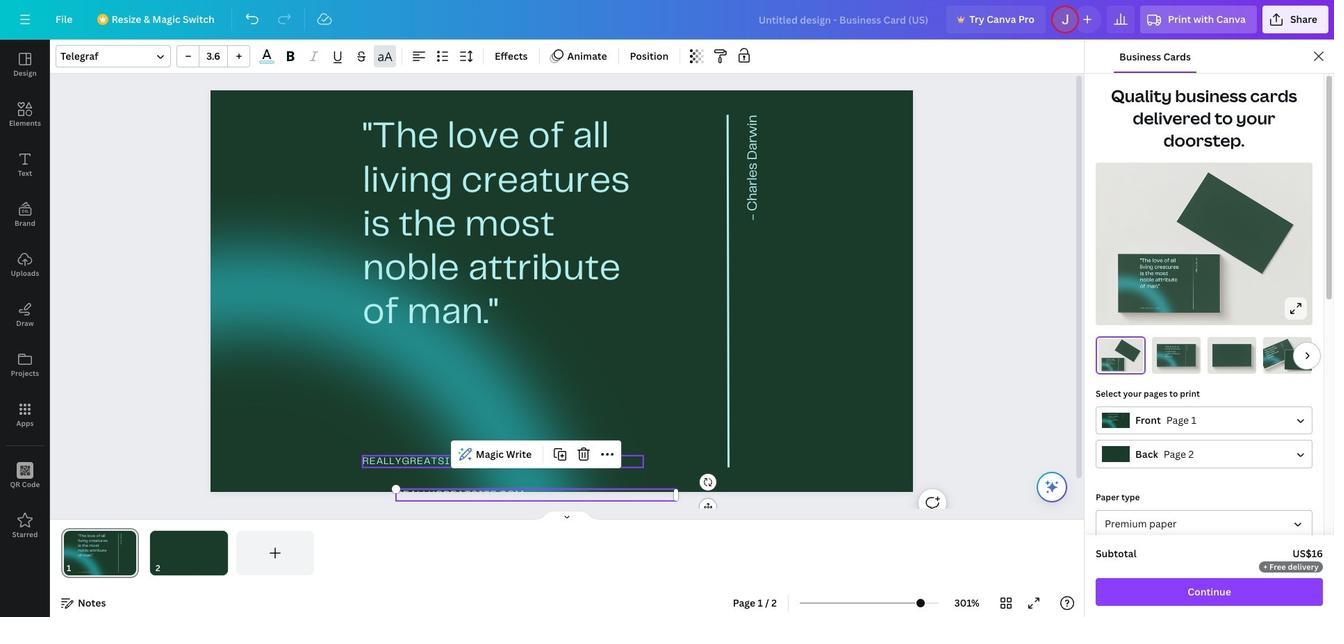 Task type: describe. For each thing, give the bounding box(es) containing it.
Design title text field
[[747, 6, 941, 33]]

main menu bar
[[0, 0, 1334, 40]]

side panel tab list
[[0, 40, 50, 551]]

Page title text field
[[77, 561, 83, 575]]

Zoom button
[[944, 592, 990, 614]]



Task type: vqa. For each thing, say whether or not it's contained in the screenshot.
stability
no



Task type: locate. For each thing, give the bounding box(es) containing it.
group
[[176, 45, 250, 67]]

#b2edef image
[[259, 61, 274, 64]]

None button
[[1096, 406, 1313, 435], [1096, 440, 1313, 468], [1096, 510, 1313, 538], [1096, 406, 1313, 435], [1096, 440, 1313, 468], [1096, 510, 1313, 538]]

– – number field
[[204, 49, 223, 63]]

canva assistant image
[[1044, 479, 1060, 495]]

hide pages image
[[534, 510, 600, 521]]

page 1 image
[[61, 531, 139, 575]]



